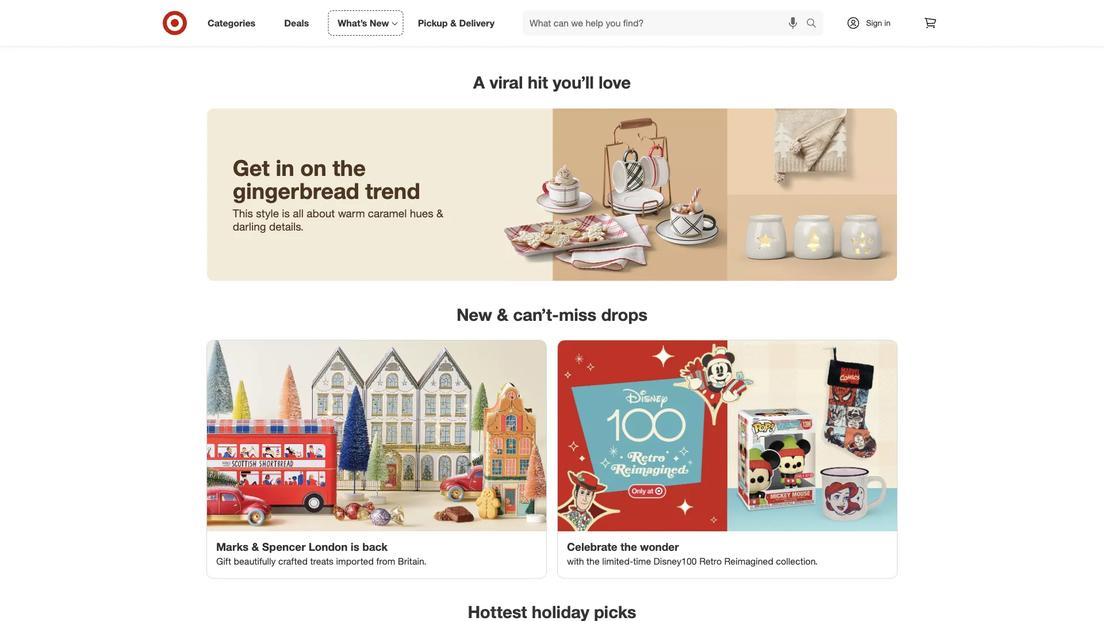 Task type: vqa. For each thing, say whether or not it's contained in the screenshot.
"&" within Pickup & Delivery Link
no



Task type: locate. For each thing, give the bounding box(es) containing it.
caramel
[[368, 207, 407, 220]]

the up limited-
[[621, 540, 637, 554]]

search
[[801, 18, 829, 30]]

What can we help you find? suggestions appear below search field
[[523, 10, 809, 36]]

crafted
[[278, 556, 308, 567]]

is left all
[[282, 207, 290, 220]]

spencer
[[262, 540, 306, 554]]

get
[[233, 154, 270, 181]]

darling
[[233, 220, 266, 233]]

drops
[[601, 304, 648, 325]]

deals link
[[275, 10, 323, 36]]

1 vertical spatial the
[[621, 540, 637, 554]]

miss
[[559, 304, 597, 325]]

delivery
[[459, 17, 495, 29]]

pickup & delivery link
[[408, 10, 509, 36]]

arrivals inside toys new arrivals
[[607, 33, 634, 43]]

0 horizontal spatial arrivals
[[372, 33, 398, 43]]

warm
[[338, 207, 365, 220]]

pickup & delivery
[[418, 17, 495, 29]]

gift
[[216, 556, 231, 567]]

in left on
[[276, 154, 294, 181]]

0 vertical spatial in
[[885, 18, 891, 28]]

collection.
[[776, 556, 818, 567]]

1 horizontal spatial is
[[351, 540, 359, 554]]

1 arrivals from the left
[[372, 33, 398, 43]]

0 horizontal spatial is
[[282, 207, 290, 220]]

1 vertical spatial in
[[276, 154, 294, 181]]

& right pickup
[[450, 17, 457, 29]]

0 vertical spatial is
[[282, 207, 290, 220]]

retro
[[700, 556, 722, 567]]

2 horizontal spatial arrivals
[[725, 33, 751, 43]]

arrivals
[[372, 33, 398, 43], [607, 33, 634, 43], [725, 33, 751, 43]]

& inside get in on the gingerbread trend this style is all about warm caramel hues & darling details.
[[437, 207, 443, 220]]

&
[[450, 17, 457, 29], [437, 207, 443, 220], [497, 304, 509, 325], [252, 540, 259, 554]]

you'll
[[553, 72, 594, 93]]

the down celebrate
[[587, 556, 600, 567]]

2 arrivals from the left
[[607, 33, 634, 43]]

2 vertical spatial the
[[587, 556, 600, 567]]

toys
[[603, 22, 619, 32]]

limited-
[[602, 556, 633, 567]]

this
[[233, 207, 253, 220]]

new
[[370, 17, 389, 29], [353, 33, 370, 43], [588, 33, 605, 43], [706, 33, 722, 43], [457, 304, 492, 325]]

is inside get in on the gingerbread trend this style is all about warm caramel hues & darling details.
[[282, 207, 290, 220]]

new arrivals link
[[670, 0, 787, 44]]

& left can't-
[[497, 304, 509, 325]]

in right sign
[[885, 18, 891, 28]]

sign in
[[866, 18, 891, 28]]

all
[[293, 207, 304, 220]]

0 horizontal spatial in
[[276, 154, 294, 181]]

wonder
[[640, 540, 679, 554]]

on
[[300, 154, 327, 181]]

& right hues
[[437, 207, 443, 220]]

search button
[[801, 10, 829, 38]]

the
[[333, 154, 366, 181], [621, 540, 637, 554], [587, 556, 600, 567]]

the right on
[[333, 154, 366, 181]]

1 horizontal spatial in
[[885, 18, 891, 28]]

love
[[599, 72, 631, 93]]

in
[[885, 18, 891, 28], [276, 154, 294, 181]]

celebrate
[[567, 540, 618, 554]]

pets'
[[837, 22, 855, 32]]

& up beautifully
[[252, 540, 259, 554]]

back
[[363, 540, 388, 554]]

reimagined
[[725, 556, 774, 567]]

is
[[282, 207, 290, 220], [351, 540, 359, 554]]

2 horizontal spatial the
[[621, 540, 637, 554]]

0 vertical spatial the
[[333, 154, 366, 181]]

0 horizontal spatial the
[[333, 154, 366, 181]]

is up imported
[[351, 540, 359, 554]]

& inside marks & spencer london is back gift beautifully crafted treats imported from britain.
[[252, 540, 259, 554]]

is inside marks & spencer london is back gift beautifully crafted treats imported from britain.
[[351, 540, 359, 554]]

1 horizontal spatial arrivals
[[607, 33, 634, 43]]

shoes
[[482, 22, 505, 32]]

men's
[[248, 22, 269, 32]]

the inside get in on the gingerbread trend this style is all about warm caramel hues & darling details.
[[333, 154, 366, 181]]

hues
[[410, 207, 434, 220]]

in inside get in on the gingerbread trend this style is all about warm caramel hues & darling details.
[[276, 154, 294, 181]]

hit
[[528, 72, 548, 93]]

1 vertical spatial is
[[351, 540, 359, 554]]

marks
[[216, 540, 249, 554]]

sign in link
[[837, 10, 909, 36]]



Task type: describe. For each thing, give the bounding box(es) containing it.
viral
[[490, 72, 523, 93]]

shoes link
[[435, 0, 552, 44]]

& for pickup & delivery
[[450, 17, 457, 29]]

get in on the gingerbread trend this style is all about warm caramel hues & darling details.
[[233, 154, 443, 233]]

1 horizontal spatial the
[[587, 556, 600, 567]]

london
[[309, 540, 348, 554]]

only at target image
[[558, 341, 897, 531]]

marks & spencer london is back gift beautifully crafted treats imported from britain.
[[216, 540, 427, 567]]

& for marks & spencer london is back gift beautifully crafted treats imported from britain.
[[252, 540, 259, 554]]

categories
[[208, 17, 256, 29]]

a viral hit you'll love
[[473, 72, 631, 93]]

in for sign
[[885, 18, 891, 28]]

details.
[[269, 220, 304, 233]]

toys new arrivals
[[588, 22, 634, 43]]

gingerbread
[[233, 177, 359, 204]]

care
[[384, 22, 401, 32]]

personal care new arrivals
[[351, 22, 401, 43]]

about
[[307, 207, 335, 220]]

trend
[[365, 177, 420, 204]]

pets' link
[[787, 0, 905, 44]]

imported
[[336, 556, 374, 567]]

can't-
[[513, 304, 559, 325]]

a
[[473, 72, 485, 93]]

arrivals inside personal care new arrivals
[[372, 33, 398, 43]]

style
[[256, 207, 279, 220]]

beautifully
[[234, 556, 276, 567]]

time
[[633, 556, 651, 567]]

disney100
[[654, 556, 697, 567]]

deals
[[284, 17, 309, 29]]

categories link
[[198, 10, 270, 36]]

britain.
[[398, 556, 427, 567]]

pickup
[[418, 17, 448, 29]]

men's link
[[200, 0, 317, 44]]

what's
[[338, 17, 367, 29]]

new inside toys new arrivals
[[588, 33, 605, 43]]

& for new & can't-miss drops
[[497, 304, 509, 325]]

celebrate the wonder with the limited-time disney100 retro reimagined collection.
[[567, 540, 818, 567]]

sign
[[866, 18, 882, 28]]

from
[[376, 556, 395, 567]]

new inside personal care new arrivals
[[353, 33, 370, 43]]

new & can't-miss drops
[[457, 304, 648, 325]]

in for get
[[276, 154, 294, 181]]

what's new link
[[328, 10, 404, 36]]

new arrivals
[[706, 33, 751, 43]]

what's new
[[338, 17, 389, 29]]

with
[[567, 556, 584, 567]]

personal
[[351, 22, 382, 32]]

3 arrivals from the left
[[725, 33, 751, 43]]

treats
[[310, 556, 334, 567]]



